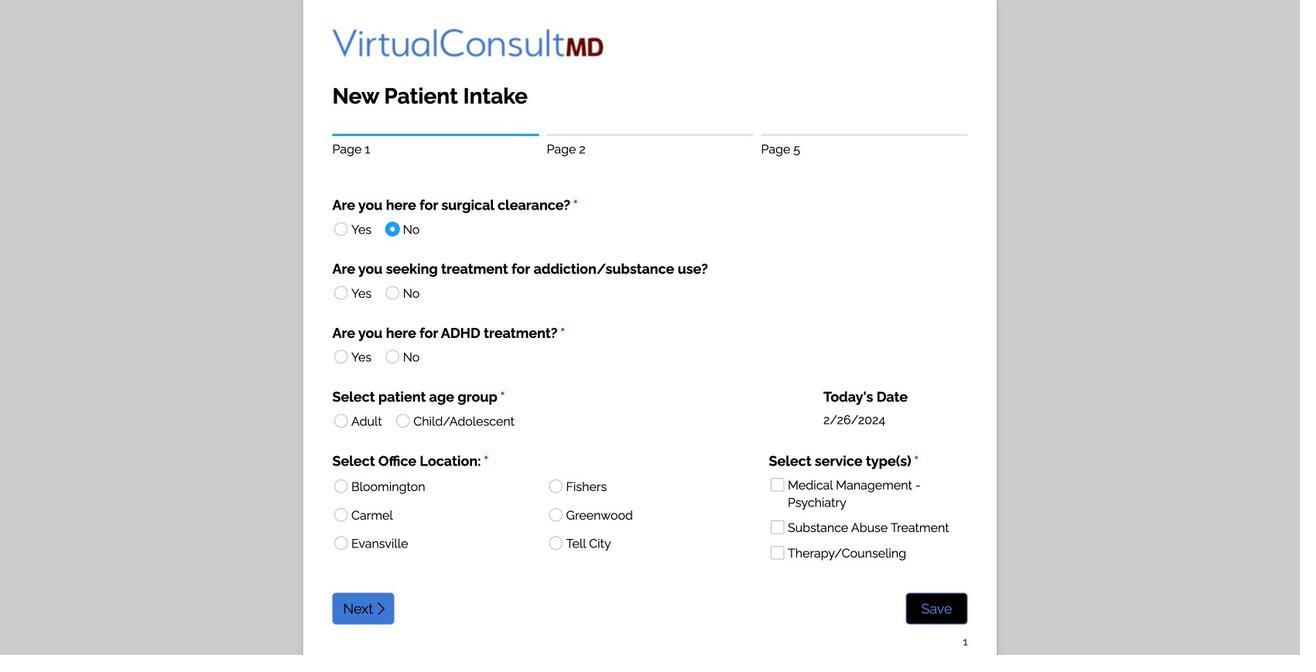 Task type: vqa. For each thing, say whether or not it's contained in the screenshot.
text field
no



Task type: locate. For each thing, give the bounding box(es) containing it.
None radio
[[327, 214, 384, 243], [379, 214, 420, 243], [327, 500, 535, 529], [542, 500, 749, 529], [327, 529, 535, 557], [542, 529, 749, 557], [327, 214, 384, 243], [379, 214, 420, 243], [327, 500, 535, 529], [542, 500, 749, 529], [327, 529, 535, 557], [542, 529, 749, 557]]

None radio
[[327, 278, 384, 307], [379, 278, 420, 307], [327, 342, 384, 371], [379, 342, 420, 371], [327, 406, 394, 435], [390, 406, 515, 435], [327, 472, 535, 501], [542, 472, 749, 501], [327, 278, 384, 307], [379, 278, 420, 307], [327, 342, 384, 371], [379, 342, 420, 371], [327, 406, 394, 435], [390, 406, 515, 435], [327, 472, 535, 501], [542, 472, 749, 501]]

checkbox-group element
[[764, 470, 968, 569]]



